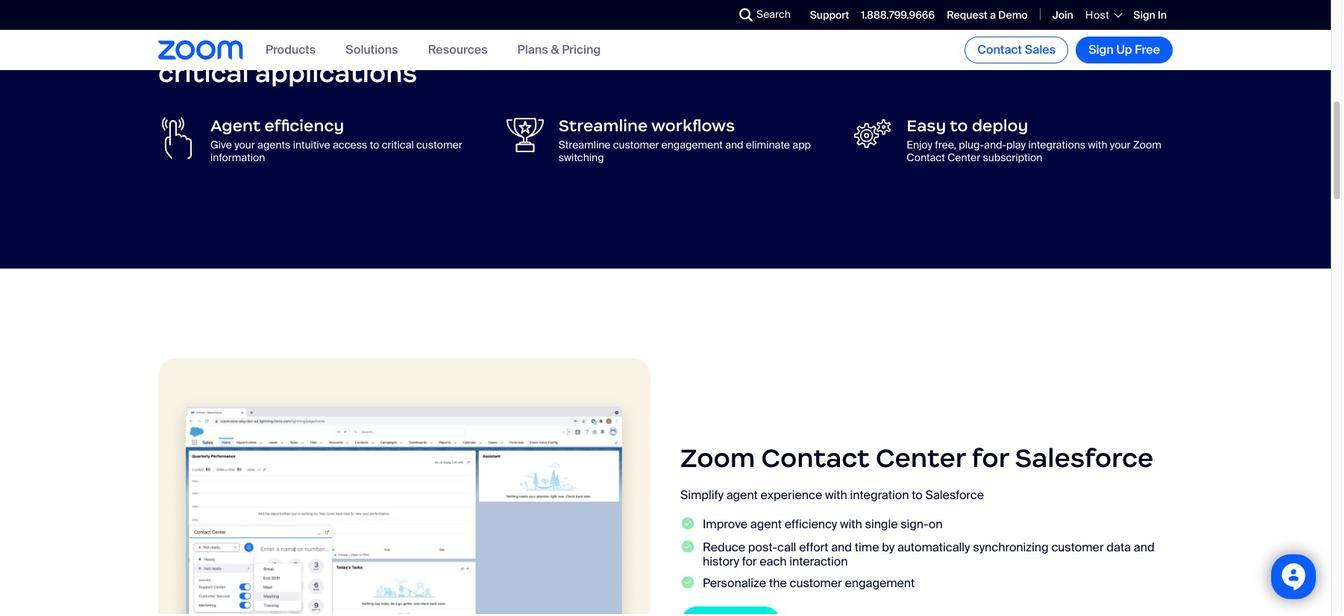 Task type: describe. For each thing, give the bounding box(es) containing it.
contact sales link
[[965, 37, 1069, 63]]

1.888.799.9666
[[861, 8, 935, 21]]

customer inside the 'agent efficiency give your agents intuitive access to critical customer information'
[[416, 138, 462, 152]]

deploy
[[972, 116, 1028, 136]]

up
[[1117, 42, 1132, 57]]

support link
[[810, 8, 849, 21]]

call
[[778, 539, 796, 555]]

request
[[947, 8, 988, 21]]

request a demo link
[[947, 8, 1028, 21]]

on
[[929, 516, 943, 532]]

time
[[855, 539, 879, 555]]

sign in link
[[1134, 8, 1167, 21]]

synchronizing
[[973, 539, 1049, 555]]

to inside the 'agent efficiency give your agents intuitive access to critical customer information'
[[370, 138, 379, 152]]

a
[[990, 8, 996, 21]]

plans
[[518, 42, 548, 58]]

easy to deploy enjoy free, plug-and-play integrations with your zoom contact center subscription
[[907, 116, 1162, 164]]

1 streamline from the top
[[559, 116, 648, 136]]

post-
[[748, 539, 778, 555]]

automatically
[[898, 539, 970, 555]]

improve agent efficiency with single sign-on
[[703, 516, 943, 532]]

streamline workflows streamline customer engagement and eliminate app switching
[[559, 116, 811, 164]]

simplify agent experience with integration to salesforce
[[680, 487, 984, 503]]

zoom logo image
[[158, 40, 243, 60]]

personalize
[[703, 575, 766, 591]]

effort
[[799, 539, 829, 555]]

solutions
[[346, 42, 398, 58]]

host button
[[1086, 8, 1122, 22]]

trophy image
[[506, 117, 544, 153]]

zoom inside "easy to deploy enjoy free, plug-and-play integrations with your zoom contact center subscription"
[[1133, 138, 1162, 152]]

sales
[[1025, 42, 1056, 57]]

intuitive
[[293, 138, 330, 152]]

contact sales
[[978, 42, 1056, 57]]

reduce
[[703, 539, 745, 555]]

integration
[[850, 487, 909, 503]]

contact
[[354, 28, 459, 61]]

access
[[333, 138, 367, 152]]

1.888.799.9666 link
[[861, 8, 935, 21]]

finger tapping the screen icon image
[[158, 117, 195, 159]]

easy
[[907, 116, 946, 136]]

subscription
[[983, 151, 1043, 164]]

join link
[[1053, 8, 1074, 21]]

sign in
[[1134, 8, 1167, 21]]

support
[[810, 8, 849, 21]]

the
[[769, 575, 787, 591]]

sign for sign up free
[[1089, 42, 1114, 57]]

single
[[865, 516, 898, 532]]

your inside "easy to deploy enjoy free, plug-and-play integrations with your zoom contact center subscription"
[[1110, 138, 1131, 152]]

1 vertical spatial efficiency
[[785, 516, 837, 532]]

customer inside streamline workflows streamline customer engagement and eliminate app switching
[[613, 138, 659, 152]]

resources
[[428, 42, 488, 58]]

experience
[[761, 487, 822, 503]]

sign up free link
[[1076, 37, 1173, 63]]

join
[[1053, 8, 1074, 21]]

to up sign-
[[912, 487, 923, 503]]

reduce post-call effort and time by automatically synchronizing customer data and history for each interaction
[[703, 539, 1155, 569]]

gears image
[[855, 117, 892, 151]]



Task type: locate. For each thing, give the bounding box(es) containing it.
and
[[725, 138, 744, 152], [831, 539, 852, 555], [1134, 539, 1155, 555]]

efficiency
[[264, 116, 344, 136], [785, 516, 837, 532]]

resources button
[[428, 42, 488, 58]]

contact
[[978, 42, 1022, 57], [907, 151, 945, 164], [762, 442, 870, 475]]

1 vertical spatial streamline
[[559, 138, 611, 152]]

sign-
[[901, 516, 929, 532]]

streamline
[[559, 116, 648, 136], [559, 138, 611, 152]]

products
[[266, 42, 316, 58]]

switching
[[559, 151, 604, 164]]

to inside integrate your contact center to your critical applications
[[558, 28, 587, 61]]

and left time
[[831, 539, 852, 555]]

1 vertical spatial engagement
[[845, 575, 915, 591]]

for
[[972, 442, 1009, 475], [742, 554, 757, 569]]

app
[[793, 138, 811, 152]]

1 horizontal spatial for
[[972, 442, 1009, 475]]

1 horizontal spatial efficiency
[[785, 516, 837, 532]]

history
[[703, 554, 739, 569]]

0 horizontal spatial zoom
[[680, 442, 755, 475]]

to right access
[[370, 138, 379, 152]]

center inside "easy to deploy enjoy free, plug-and-play integrations with your zoom contact center subscription"
[[948, 151, 981, 164]]

0 horizontal spatial sign
[[1089, 42, 1114, 57]]

sign up free
[[1089, 42, 1160, 57]]

free
[[1135, 42, 1160, 57]]

agent for improve
[[750, 516, 782, 532]]

streamline right trophy image
[[559, 138, 611, 152]]

0 vertical spatial agent
[[727, 487, 758, 503]]

1 vertical spatial agent
[[750, 516, 782, 532]]

search image
[[739, 8, 753, 22], [739, 8, 753, 22]]

integrate your contact center to your critical applications
[[158, 28, 652, 89]]

1 vertical spatial with
[[825, 487, 847, 503]]

None search field
[[685, 3, 743, 27]]

contact down easy
[[907, 151, 945, 164]]

with
[[1088, 138, 1108, 152], [825, 487, 847, 503], [840, 516, 862, 532]]

contact down a
[[978, 42, 1022, 57]]

0 vertical spatial center
[[948, 151, 981, 164]]

agent efficiency give your agents intuitive access to critical customer information
[[210, 116, 462, 164]]

2 vertical spatial contact
[[762, 442, 870, 475]]

efficiency inside the 'agent efficiency give your agents intuitive access to critical customer information'
[[264, 116, 344, 136]]

0 horizontal spatial contact
[[762, 442, 870, 475]]

with inside "easy to deploy enjoy free, plug-and-play integrations with your zoom contact center subscription"
[[1088, 138, 1108, 152]]

0 vertical spatial efficiency
[[264, 116, 344, 136]]

and left the eliminate
[[725, 138, 744, 152]]

with up improve agent efficiency with single sign-on
[[825, 487, 847, 503]]

2 horizontal spatial and
[[1134, 539, 1155, 555]]

0 vertical spatial for
[[972, 442, 1009, 475]]

&
[[551, 42, 559, 58]]

critical right access
[[382, 138, 414, 152]]

sign left in
[[1134, 8, 1156, 21]]

solutions button
[[346, 42, 398, 58]]

agent
[[727, 487, 758, 503], [750, 516, 782, 532]]

products button
[[266, 42, 316, 58]]

streamline up the switching
[[559, 116, 648, 136]]

and-
[[984, 138, 1007, 152]]

with up time
[[840, 516, 862, 532]]

0 vertical spatial contact
[[978, 42, 1022, 57]]

2 vertical spatial with
[[840, 516, 862, 532]]

critical
[[158, 57, 249, 89], [382, 138, 414, 152]]

search
[[757, 7, 791, 21]]

customer inside reduce post-call effort and time by automatically synchronizing customer data and history for each interaction
[[1052, 539, 1104, 555]]

1 horizontal spatial contact
[[907, 151, 945, 164]]

1 horizontal spatial and
[[831, 539, 852, 555]]

agents
[[257, 138, 291, 152]]

0 vertical spatial zoom
[[1133, 138, 1162, 152]]

enjoy
[[907, 138, 933, 152]]

agent up improve
[[727, 487, 758, 503]]

sign for sign in
[[1134, 8, 1156, 21]]

2 streamline from the top
[[559, 138, 611, 152]]

1 vertical spatial salesforce
[[926, 487, 984, 503]]

eliminate
[[746, 138, 790, 152]]

0 vertical spatial critical
[[158, 57, 249, 89]]

1 vertical spatial zoom
[[680, 442, 755, 475]]

improve
[[703, 516, 748, 532]]

0 horizontal spatial engagement
[[662, 138, 723, 152]]

simplify
[[680, 487, 724, 503]]

engagement
[[662, 138, 723, 152], [845, 575, 915, 591]]

efficiency up effort
[[785, 516, 837, 532]]

0 horizontal spatial salesforce
[[926, 487, 984, 503]]

0 horizontal spatial for
[[742, 554, 757, 569]]

pricing
[[562, 42, 601, 58]]

by
[[882, 539, 895, 555]]

saleforce integration image
[[158, 358, 651, 614]]

0 horizontal spatial efficiency
[[264, 116, 344, 136]]

integrations
[[1029, 138, 1086, 152]]

sign inside sign up free link
[[1089, 42, 1114, 57]]

sign
[[1134, 8, 1156, 21], [1089, 42, 1114, 57]]

your
[[288, 28, 348, 61], [593, 28, 652, 61], [234, 138, 255, 152], [1110, 138, 1131, 152]]

personalize the customer engagement
[[703, 575, 915, 591]]

with right integrations
[[1088, 138, 1108, 152]]

in
[[1158, 8, 1167, 21]]

1 horizontal spatial critical
[[382, 138, 414, 152]]

1 horizontal spatial zoom
[[1133, 138, 1162, 152]]

host
[[1086, 8, 1110, 22]]

agent up post-
[[750, 516, 782, 532]]

1 horizontal spatial engagement
[[845, 575, 915, 591]]

contact inside "easy to deploy enjoy free, plug-and-play integrations with your zoom contact center subscription"
[[907, 151, 945, 164]]

and inside streamline workflows streamline customer engagement and eliminate app switching
[[725, 138, 744, 152]]

salesforce
[[1015, 442, 1154, 475], [926, 487, 984, 503]]

0 vertical spatial with
[[1088, 138, 1108, 152]]

efficiency up intuitive
[[264, 116, 344, 136]]

data
[[1107, 539, 1131, 555]]

give
[[210, 138, 232, 152]]

to inside "easy to deploy enjoy free, plug-and-play integrations with your zoom contact center subscription"
[[950, 116, 968, 136]]

0 horizontal spatial critical
[[158, 57, 249, 89]]

plug-
[[959, 138, 984, 152]]

contact inside 'link'
[[978, 42, 1022, 57]]

each
[[760, 554, 787, 569]]

your inside the 'agent efficiency give your agents intuitive access to critical customer information'
[[234, 138, 255, 152]]

to right plans
[[558, 28, 587, 61]]

1 vertical spatial center
[[876, 442, 966, 475]]

zoom
[[1133, 138, 1162, 152], [680, 442, 755, 475]]

agent
[[210, 116, 261, 136]]

information
[[210, 151, 265, 164]]

integrate
[[158, 28, 282, 61]]

with for salesforce
[[825, 487, 847, 503]]

request a demo
[[947, 8, 1028, 21]]

to
[[558, 28, 587, 61], [950, 116, 968, 136], [370, 138, 379, 152], [912, 487, 923, 503]]

and right the data
[[1134, 539, 1155, 555]]

free,
[[935, 138, 957, 152]]

play
[[1007, 138, 1026, 152]]

1 vertical spatial sign
[[1089, 42, 1114, 57]]

1 vertical spatial contact
[[907, 151, 945, 164]]

plans & pricing
[[518, 42, 601, 58]]

2 horizontal spatial contact
[[978, 42, 1022, 57]]

engagement down workflows
[[662, 138, 723, 152]]

sign left up at the right of page
[[1089, 42, 1114, 57]]

center left and-
[[948, 151, 981, 164]]

workflows
[[651, 116, 735, 136]]

center
[[948, 151, 981, 164], [876, 442, 966, 475]]

contact up the simplify agent experience with integration to salesforce
[[762, 442, 870, 475]]

critical up agent at top left
[[158, 57, 249, 89]]

to up plug-
[[950, 116, 968, 136]]

for inside reduce post-call effort and time by automatically synchronizing customer data and history for each interaction
[[742, 554, 757, 569]]

engagement down by
[[845, 575, 915, 591]]

with for on
[[840, 516, 862, 532]]

engagement inside streamline workflows streamline customer engagement and eliminate app switching
[[662, 138, 723, 152]]

agent for simplify
[[727, 487, 758, 503]]

critical inside integrate your contact center to your critical applications
[[158, 57, 249, 89]]

interaction
[[790, 554, 848, 569]]

center
[[465, 28, 552, 61]]

plans & pricing link
[[518, 42, 601, 58]]

1 horizontal spatial salesforce
[[1015, 442, 1154, 475]]

center up integration
[[876, 442, 966, 475]]

0 vertical spatial sign
[[1134, 8, 1156, 21]]

0 vertical spatial streamline
[[559, 116, 648, 136]]

customer
[[416, 138, 462, 152], [613, 138, 659, 152], [1052, 539, 1104, 555], [790, 575, 842, 591]]

applications
[[255, 57, 417, 89]]

0 vertical spatial salesforce
[[1015, 442, 1154, 475]]

zoom contact center for salesforce
[[680, 442, 1154, 475]]

1 vertical spatial for
[[742, 554, 757, 569]]

demo
[[999, 8, 1028, 21]]

critical inside the 'agent efficiency give your agents intuitive access to critical customer information'
[[382, 138, 414, 152]]

1 vertical spatial critical
[[382, 138, 414, 152]]

1 horizontal spatial sign
[[1134, 8, 1156, 21]]

0 vertical spatial engagement
[[662, 138, 723, 152]]

0 horizontal spatial and
[[725, 138, 744, 152]]



Task type: vqa. For each thing, say whether or not it's contained in the screenshot.


